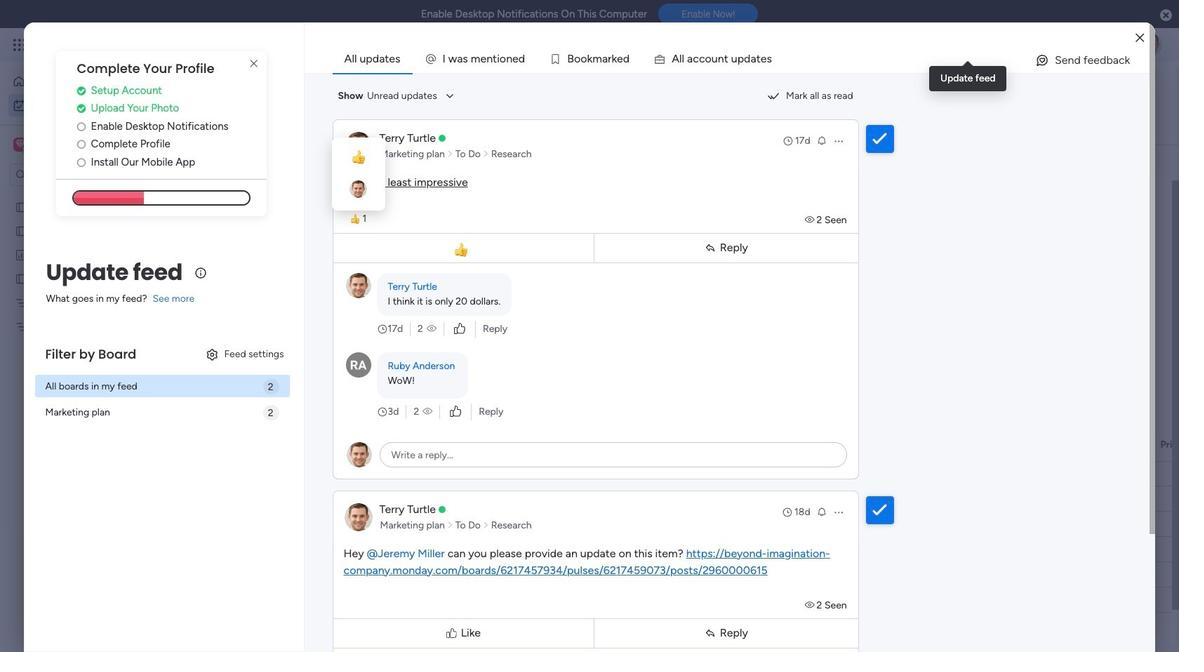 Task type: describe. For each thing, give the bounding box(es) containing it.
2 v2 seen image from the top
[[805, 599, 817, 611]]

1 vertical spatial v2 seen image
[[423, 405, 433, 419]]

public dashboard image
[[15, 248, 28, 261]]

search image
[[388, 157, 399, 168]]

dapulse x slim image
[[246, 55, 262, 72]]

v2 like image for the topmost v2 seen icon
[[454, 321, 466, 337]]

close image
[[1137, 33, 1145, 43]]

workspace selection element
[[13, 136, 117, 155]]

check circle image
[[77, 86, 86, 96]]

Search in workspace field
[[29, 167, 117, 183]]

Filter dashboard by text search field
[[272, 151, 404, 173]]

0 vertical spatial tab
[[333, 45, 413, 73]]

0 vertical spatial v2 seen image
[[427, 322, 437, 336]]

0 vertical spatial option
[[8, 70, 171, 93]]

2 circle o image from the top
[[77, 139, 86, 150]]

1 vertical spatial option
[[8, 94, 171, 117]]

1 v2 seen image from the top
[[805, 214, 817, 226]]

check circle image
[[77, 103, 86, 114]]

options image for reminder image
[[833, 507, 845, 518]]

help image
[[1089, 38, 1103, 52]]



Task type: locate. For each thing, give the bounding box(es) containing it.
options image for reminder icon
[[833, 135, 845, 146]]

2 public board image from the top
[[15, 224, 28, 237]]

v2 like image for bottom v2 seen icon
[[450, 404, 462, 420]]

2 vertical spatial option
[[0, 194, 179, 197]]

1 public board image from the top
[[15, 200, 28, 213]]

1 circle o image from the top
[[77, 121, 86, 132]]

1 vertical spatial public board image
[[15, 224, 28, 237]]

1 vertical spatial v2 seen image
[[805, 599, 817, 611]]

1 options image from the top
[[833, 135, 845, 146]]

0 vertical spatial circle o image
[[77, 121, 86, 132]]

2 vertical spatial circle o image
[[77, 157, 86, 168]]

1 vertical spatial v2 like image
[[450, 404, 462, 420]]

options image
[[833, 135, 845, 146], [833, 507, 845, 518]]

2 vertical spatial public board image
[[15, 272, 28, 285]]

see plans image
[[233, 37, 246, 53]]

1 horizontal spatial tab
[[333, 45, 413, 73]]

option down search in workspace field
[[0, 194, 179, 197]]

0 vertical spatial v2 like image
[[454, 321, 466, 337]]

tab list
[[333, 45, 1151, 73]]

tab
[[333, 45, 413, 73], [207, 122, 257, 145]]

reminder image
[[816, 134, 828, 146]]

search everything image
[[1058, 38, 1072, 52]]

dapulse close image
[[1161, 8, 1173, 22]]

0 vertical spatial public board image
[[15, 200, 28, 213]]

1 vertical spatial options image
[[833, 507, 845, 518]]

2 options image from the top
[[833, 507, 845, 518]]

option
[[8, 70, 171, 93], [8, 94, 171, 117], [0, 194, 179, 197]]

circle o image down workspace selection element
[[77, 157, 86, 168]]

v2 seen image
[[805, 214, 817, 226], [805, 599, 817, 611]]

None search field
[[272, 151, 404, 173]]

0 vertical spatial v2 seen image
[[805, 214, 817, 226]]

select product image
[[13, 38, 27, 52]]

public board image
[[15, 200, 28, 213], [15, 224, 28, 237], [15, 272, 28, 285]]

give feedback image
[[1036, 53, 1050, 67]]

option up workspace selection element
[[8, 94, 171, 117]]

3 public board image from the top
[[15, 272, 28, 285]]

options image right reminder icon
[[833, 135, 845, 146]]

reminder image
[[816, 506, 828, 517]]

0 horizontal spatial tab
[[207, 122, 257, 145]]

v2 like image
[[454, 321, 466, 337], [450, 404, 462, 420]]

column header
[[850, 433, 935, 457]]

options image right reminder image
[[833, 507, 845, 518]]

terry turtle image
[[1141, 34, 1163, 56]]

1 vertical spatial tab
[[207, 122, 257, 145]]

1 vertical spatial circle o image
[[77, 139, 86, 150]]

circle o image
[[77, 121, 86, 132], [77, 139, 86, 150], [77, 157, 86, 168]]

workspace image
[[13, 137, 27, 152]]

v2 seen image
[[427, 322, 437, 336], [423, 405, 433, 419]]

circle o image up search in workspace field
[[77, 139, 86, 150]]

option up check circle image
[[8, 70, 171, 93]]

3 circle o image from the top
[[77, 157, 86, 168]]

circle o image down check circle image
[[77, 121, 86, 132]]

0 vertical spatial options image
[[833, 135, 845, 146]]

list box
[[0, 192, 179, 528]]

slider arrow image
[[447, 147, 453, 161], [483, 147, 489, 161], [447, 519, 453, 533], [483, 519, 489, 533]]

workspace image
[[16, 137, 25, 152]]



Task type: vqa. For each thing, say whether or not it's contained in the screenshot.
Close Update feed (Inbox) IMAGE
no



